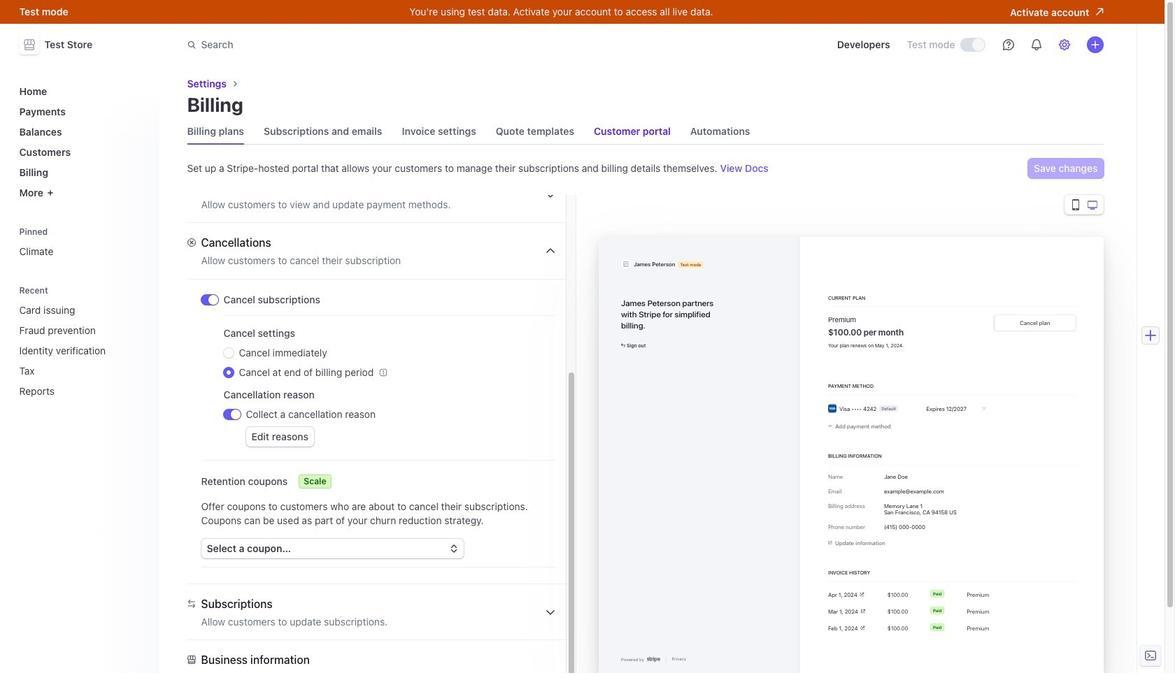 Task type: locate. For each thing, give the bounding box(es) containing it.
None search field
[[179, 32, 573, 58]]

recent element
[[14, 281, 151, 403], [14, 299, 151, 403]]

pinned element
[[14, 222, 151, 263]]

Test mode checkbox
[[961, 39, 985, 51]]

settings image
[[1059, 39, 1070, 50]]

tab list
[[187, 119, 1104, 145]]



Task type: describe. For each thing, give the bounding box(es) containing it.
core navigation links element
[[14, 80, 151, 204]]

clear history image
[[137, 287, 145, 295]]

1 recent element from the top
[[14, 281, 151, 403]]

2 recent element from the top
[[14, 299, 151, 403]]

edit pins image
[[137, 228, 145, 236]]

help image
[[1003, 39, 1014, 50]]

Search text field
[[179, 32, 573, 58]]

stripe image
[[647, 657, 660, 663]]

notifications image
[[1031, 39, 1042, 50]]



Task type: vqa. For each thing, say whether or not it's contained in the screenshot.
Edit pins "icon"
yes



